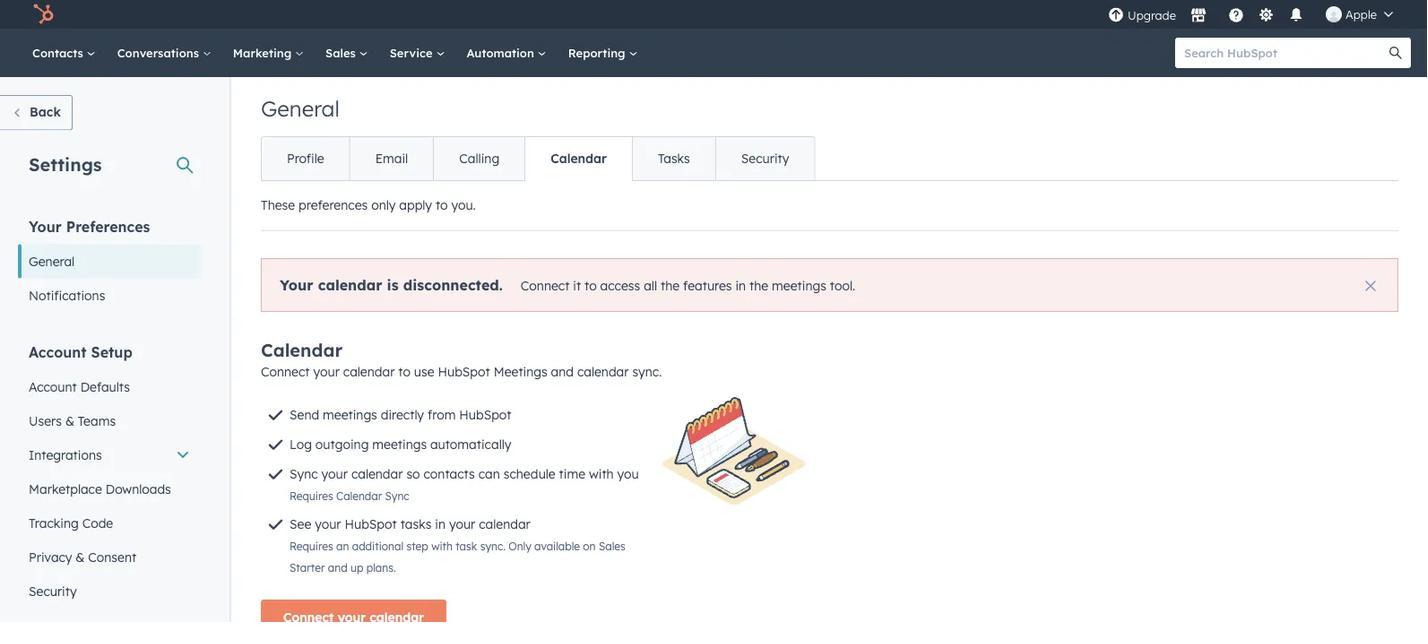 Task type: describe. For each thing, give the bounding box(es) containing it.
calendar inside 'alert'
[[318, 276, 383, 294]]

account for account defaults
[[29, 379, 77, 395]]

available
[[535, 540, 580, 553]]

from
[[428, 407, 456, 423]]

preferences
[[299, 197, 368, 213]]

consent
[[88, 549, 136, 565]]

automatically
[[431, 437, 512, 452]]

1 horizontal spatial general
[[261, 95, 340, 122]]

directly
[[381, 407, 424, 423]]

code
[[82, 515, 113, 531]]

sales inside see your hubspot tasks in your calendar requires an additional step with task sync. only available on sales starter and up plans.
[[599, 540, 626, 553]]

tool.
[[830, 278, 856, 293]]

2 vertical spatial meetings
[[373, 437, 427, 452]]

calendar inside sync your calendar so contacts can schedule time with you requires calendar sync
[[351, 466, 403, 482]]

requires inside sync your calendar so contacts can schedule time with you requires calendar sync
[[290, 490, 333, 503]]

calendar link
[[525, 137, 632, 180]]

menu containing apple
[[1107, 0, 1406, 29]]

see
[[290, 517, 311, 532]]

conversations link
[[106, 29, 222, 77]]

settings
[[29, 153, 102, 175]]

marketplaces image
[[1191, 8, 1207, 24]]

you.
[[452, 197, 476, 213]]

marketplace downloads
[[29, 481, 171, 497]]

& for users
[[65, 413, 74, 429]]

starter
[[290, 561, 325, 575]]

tracking code link
[[18, 506, 201, 540]]

send
[[290, 407, 319, 423]]

tasks link
[[632, 137, 716, 180]]

can
[[479, 466, 500, 482]]

search image
[[1390, 47, 1403, 59]]

your calendar is disconnected.
[[280, 276, 503, 294]]

is
[[387, 276, 399, 294]]

navigation containing profile
[[261, 136, 816, 181]]

search button
[[1381, 38, 1412, 68]]

settings link
[[1256, 5, 1278, 24]]

upgrade image
[[1109, 8, 1125, 24]]

0 vertical spatial security link
[[716, 137, 815, 180]]

notifications
[[29, 287, 105, 303]]

and inside calendar connect your calendar to use hubspot meetings and calendar sync.
[[551, 364, 574, 380]]

security for security link to the top
[[742, 151, 790, 166]]

integrations
[[29, 447, 102, 463]]

automation
[[467, 45, 538, 60]]

access
[[601, 278, 641, 293]]

1 vertical spatial meetings
[[323, 407, 377, 423]]

these
[[261, 197, 295, 213]]

sales link
[[315, 29, 379, 77]]

account defaults link
[[18, 370, 201, 404]]

additional
[[352, 540, 404, 553]]

see your hubspot tasks in your calendar requires an additional step with task sync. only available on sales starter and up plans.
[[290, 517, 626, 575]]

back
[[30, 104, 61, 120]]

profile link
[[262, 137, 349, 180]]

calendar up the send meetings directly from hubspot in the left bottom of the page
[[343, 364, 395, 380]]

privacy & consent
[[29, 549, 136, 565]]

your calendar is disconnected. alert
[[261, 258, 1399, 312]]

notifications image
[[1289, 8, 1305, 24]]

general link
[[18, 244, 201, 278]]

connect it to access all the features in the meetings tool.
[[521, 278, 856, 293]]

your for your preferences
[[29, 218, 62, 235]]

notifications link
[[18, 278, 201, 313]]

upgrade
[[1128, 8, 1177, 23]]

you
[[618, 466, 639, 482]]

2 the from the left
[[750, 278, 769, 293]]

downloads
[[106, 481, 171, 497]]

1 the from the left
[[661, 278, 680, 293]]

profile
[[287, 151, 324, 166]]

0 horizontal spatial sales
[[326, 45, 359, 60]]

only
[[509, 540, 532, 553]]

calendar inside see your hubspot tasks in your calendar requires an additional step with task sync. only available on sales starter and up plans.
[[479, 517, 531, 532]]

tasks
[[658, 151, 690, 166]]

task
[[456, 540, 477, 553]]

conversations
[[117, 45, 203, 60]]

marketing link
[[222, 29, 315, 77]]

email
[[375, 151, 408, 166]]

contacts link
[[22, 29, 106, 77]]

reporting
[[568, 45, 629, 60]]

users & teams
[[29, 413, 116, 429]]

1 horizontal spatial sync
[[385, 490, 410, 503]]

reporting link
[[558, 29, 649, 77]]

calendar for calendar connect your calendar to use hubspot meetings and calendar sync.
[[261, 339, 343, 361]]

bob builder image
[[1327, 6, 1343, 22]]

your preferences element
[[18, 217, 201, 313]]

an
[[336, 540, 349, 553]]

general inside the your preferences element
[[29, 253, 75, 269]]

calendar inside sync your calendar so contacts can schedule time with you requires calendar sync
[[336, 490, 382, 503]]

service
[[390, 45, 436, 60]]

with inside see your hubspot tasks in your calendar requires an additional step with task sync. only available on sales starter and up plans.
[[432, 540, 453, 553]]



Task type: vqa. For each thing, say whether or not it's contained in the screenshot.
"MENU" to the left
no



Task type: locate. For each thing, give the bounding box(es) containing it.
0 horizontal spatial your
[[29, 218, 62, 235]]

your preferences
[[29, 218, 150, 235]]

2 horizontal spatial to
[[585, 278, 597, 293]]

defaults
[[80, 379, 130, 395]]

in right features
[[736, 278, 746, 293]]

0 horizontal spatial general
[[29, 253, 75, 269]]

teams
[[78, 413, 116, 429]]

requires inside see your hubspot tasks in your calendar requires an additional step with task sync. only available on sales starter and up plans.
[[290, 540, 333, 553]]

calendar right 'meetings'
[[578, 364, 629, 380]]

to left you.
[[436, 197, 448, 213]]

1 horizontal spatial sync.
[[633, 364, 662, 380]]

contacts
[[424, 466, 475, 482]]

and
[[551, 364, 574, 380], [328, 561, 348, 575]]

calendar inside calendar connect your calendar to use hubspot meetings and calendar sync.
[[261, 339, 343, 361]]

0 vertical spatial sales
[[326, 45, 359, 60]]

0 vertical spatial with
[[589, 466, 614, 482]]

to inside calendar connect your calendar to use hubspot meetings and calendar sync.
[[398, 364, 411, 380]]

calling link
[[433, 137, 525, 180]]

it
[[573, 278, 581, 293]]

hubspot inside see your hubspot tasks in your calendar requires an additional step with task sync. only available on sales starter and up plans.
[[345, 517, 397, 532]]

meetings inside your calendar is disconnected. 'alert'
[[772, 278, 827, 293]]

sync down so
[[385, 490, 410, 503]]

hubspot up additional
[[345, 517, 397, 532]]

1 requires from the top
[[290, 490, 333, 503]]

sales
[[326, 45, 359, 60], [599, 540, 626, 553]]

security inside 'navigation'
[[742, 151, 790, 166]]

contacts
[[32, 45, 87, 60]]

connect left it on the left of page
[[521, 278, 570, 293]]

features
[[684, 278, 732, 293]]

0 vertical spatial hubspot
[[438, 364, 490, 380]]

preferences
[[66, 218, 150, 235]]

2 vertical spatial calendar
[[336, 490, 382, 503]]

users & teams link
[[18, 404, 201, 438]]

navigation
[[261, 136, 816, 181]]

1 vertical spatial account
[[29, 379, 77, 395]]

your down 'these'
[[280, 276, 314, 294]]

these preferences only apply to you.
[[261, 197, 476, 213]]

1 vertical spatial connect
[[261, 364, 310, 380]]

tracking
[[29, 515, 79, 531]]

your inside your calendar is disconnected. 'alert'
[[280, 276, 314, 294]]

hubspot image
[[32, 4, 54, 25]]

calendar inside 'navigation'
[[551, 151, 607, 166]]

your
[[29, 218, 62, 235], [280, 276, 314, 294]]

calendar left "is" on the top left
[[318, 276, 383, 294]]

your up task
[[449, 517, 476, 532]]

requires
[[290, 490, 333, 503], [290, 540, 333, 553]]

in inside see your hubspot tasks in your calendar requires an additional step with task sync. only available on sales starter and up plans.
[[435, 517, 446, 532]]

your up 'send'
[[313, 364, 340, 380]]

1 vertical spatial sync
[[385, 490, 410, 503]]

log outgoing meetings automatically
[[290, 437, 512, 452]]

0 vertical spatial to
[[436, 197, 448, 213]]

connect inside calendar connect your calendar to use hubspot meetings and calendar sync.
[[261, 364, 310, 380]]

0 horizontal spatial with
[[432, 540, 453, 553]]

marketing
[[233, 45, 295, 60]]

meetings up outgoing
[[323, 407, 377, 423]]

0 horizontal spatial security link
[[18, 574, 201, 609]]

1 vertical spatial your
[[280, 276, 314, 294]]

0 vertical spatial sync.
[[633, 364, 662, 380]]

0 vertical spatial security
[[742, 151, 790, 166]]

2 requires from the top
[[290, 540, 333, 553]]

connect inside your calendar is disconnected. 'alert'
[[521, 278, 570, 293]]

0 vertical spatial general
[[261, 95, 340, 122]]

sync. down all
[[633, 364, 662, 380]]

2 vertical spatial hubspot
[[345, 517, 397, 532]]

1 vertical spatial with
[[432, 540, 453, 553]]

account for account setup
[[29, 343, 87, 361]]

account up users
[[29, 379, 77, 395]]

&
[[65, 413, 74, 429], [76, 549, 85, 565]]

your inside calendar connect your calendar to use hubspot meetings and calendar sync.
[[313, 364, 340, 380]]

with left you
[[589, 466, 614, 482]]

the right features
[[750, 278, 769, 293]]

1 horizontal spatial in
[[736, 278, 746, 293]]

1 vertical spatial calendar
[[261, 339, 343, 361]]

and right 'meetings'
[[551, 364, 574, 380]]

hubspot inside calendar connect your calendar to use hubspot meetings and calendar sync.
[[438, 364, 490, 380]]

time
[[559, 466, 586, 482]]

0 horizontal spatial connect
[[261, 364, 310, 380]]

marketplace
[[29, 481, 102, 497]]

0 vertical spatial and
[[551, 364, 574, 380]]

0 vertical spatial your
[[29, 218, 62, 235]]

back link
[[0, 95, 73, 131]]

sales left service
[[326, 45, 359, 60]]

and left up
[[328, 561, 348, 575]]

security for the leftmost security link
[[29, 583, 77, 599]]

1 horizontal spatial the
[[750, 278, 769, 293]]

help image
[[1229, 8, 1245, 24]]

in right tasks
[[435, 517, 446, 532]]

0 horizontal spatial the
[[661, 278, 680, 293]]

users
[[29, 413, 62, 429]]

in
[[736, 278, 746, 293], [435, 517, 446, 532]]

1 vertical spatial and
[[328, 561, 348, 575]]

account setup
[[29, 343, 133, 361]]

log
[[290, 437, 312, 452]]

privacy
[[29, 549, 72, 565]]

calendar up only
[[479, 517, 531, 532]]

calendar for calendar
[[551, 151, 607, 166]]

hubspot up automatically
[[459, 407, 512, 423]]

connect up 'send'
[[261, 364, 310, 380]]

all
[[644, 278, 658, 293]]

sales right on
[[599, 540, 626, 553]]

settings image
[[1259, 8, 1275, 24]]

2 vertical spatial to
[[398, 364, 411, 380]]

sync. inside see your hubspot tasks in your calendar requires an additional step with task sync. only available on sales starter and up plans.
[[480, 540, 506, 553]]

0 horizontal spatial sync.
[[480, 540, 506, 553]]

0 horizontal spatial sync
[[290, 466, 318, 482]]

1 horizontal spatial sales
[[599, 540, 626, 553]]

account setup element
[[18, 342, 201, 609]]

0 horizontal spatial security
[[29, 583, 77, 599]]

1 vertical spatial &
[[76, 549, 85, 565]]

disconnected.
[[403, 276, 503, 294]]

integrations button
[[18, 438, 201, 472]]

your for your calendar is disconnected.
[[280, 276, 314, 294]]

1 horizontal spatial connect
[[521, 278, 570, 293]]

notifications button
[[1282, 0, 1312, 29]]

sync.
[[633, 364, 662, 380], [480, 540, 506, 553]]

hubspot right use
[[438, 364, 490, 380]]

send meetings directly from hubspot
[[290, 407, 512, 423]]

requires up see
[[290, 490, 333, 503]]

service link
[[379, 29, 456, 77]]

only
[[371, 197, 396, 213]]

account up account defaults
[[29, 343, 87, 361]]

and inside see your hubspot tasks in your calendar requires an additional step with task sync. only available on sales starter and up plans.
[[328, 561, 348, 575]]

setup
[[91, 343, 133, 361]]

sync down the log
[[290, 466, 318, 482]]

with left task
[[432, 540, 453, 553]]

1 vertical spatial security
[[29, 583, 77, 599]]

general up notifications
[[29, 253, 75, 269]]

automation link
[[456, 29, 558, 77]]

your inside the your preferences element
[[29, 218, 62, 235]]

& right users
[[65, 413, 74, 429]]

plans.
[[367, 561, 396, 575]]

calendar
[[551, 151, 607, 166], [261, 339, 343, 361], [336, 490, 382, 503]]

calendar connect your calendar to use hubspot meetings and calendar sync.
[[261, 339, 662, 380]]

0 vertical spatial meetings
[[772, 278, 827, 293]]

apple
[[1346, 7, 1378, 22]]

calendar left so
[[351, 466, 403, 482]]

to for these
[[436, 197, 448, 213]]

0 vertical spatial sync
[[290, 466, 318, 482]]

meetings down the send meetings directly from hubspot in the left bottom of the page
[[373, 437, 427, 452]]

0 vertical spatial in
[[736, 278, 746, 293]]

1 horizontal spatial your
[[280, 276, 314, 294]]

Search HubSpot search field
[[1176, 38, 1396, 68]]

0 horizontal spatial in
[[435, 517, 446, 532]]

the right all
[[661, 278, 680, 293]]

to left use
[[398, 364, 411, 380]]

sync. inside calendar connect your calendar to use hubspot meetings and calendar sync.
[[633, 364, 662, 380]]

help button
[[1222, 0, 1252, 29]]

0 vertical spatial account
[[29, 343, 87, 361]]

0 horizontal spatial and
[[328, 561, 348, 575]]

close image
[[1366, 281, 1377, 291]]

0 vertical spatial connect
[[521, 278, 570, 293]]

hubspot link
[[22, 4, 67, 25]]

schedule
[[504, 466, 556, 482]]

to for calendar
[[398, 364, 411, 380]]

1 horizontal spatial &
[[76, 549, 85, 565]]

security inside "account setup" element
[[29, 583, 77, 599]]

meetings
[[494, 364, 548, 380]]

marketplace downloads link
[[18, 472, 201, 506]]

your
[[313, 364, 340, 380], [322, 466, 348, 482], [315, 517, 341, 532], [449, 517, 476, 532]]

& for privacy
[[76, 549, 85, 565]]

sync. right task
[[480, 540, 506, 553]]

menu
[[1107, 0, 1406, 29]]

1 horizontal spatial and
[[551, 364, 574, 380]]

sync
[[290, 466, 318, 482], [385, 490, 410, 503]]

on
[[583, 540, 596, 553]]

in inside your calendar is disconnected. 'alert'
[[736, 278, 746, 293]]

your inside sync your calendar so contacts can schedule time with you requires calendar sync
[[322, 466, 348, 482]]

requires up starter
[[290, 540, 333, 553]]

1 vertical spatial requires
[[290, 540, 333, 553]]

your up "an"
[[315, 517, 341, 532]]

general
[[261, 95, 340, 122], [29, 253, 75, 269]]

0 horizontal spatial &
[[65, 413, 74, 429]]

2 account from the top
[[29, 379, 77, 395]]

calling
[[459, 151, 500, 166]]

step
[[407, 540, 429, 553]]

0 vertical spatial &
[[65, 413, 74, 429]]

your down outgoing
[[322, 466, 348, 482]]

1 vertical spatial to
[[585, 278, 597, 293]]

0 horizontal spatial to
[[398, 364, 411, 380]]

apply
[[399, 197, 432, 213]]

1 horizontal spatial security
[[742, 151, 790, 166]]

0 vertical spatial requires
[[290, 490, 333, 503]]

so
[[407, 466, 420, 482]]

1 horizontal spatial with
[[589, 466, 614, 482]]

apple button
[[1316, 0, 1405, 29]]

1 vertical spatial general
[[29, 253, 75, 269]]

1 vertical spatial sync.
[[480, 540, 506, 553]]

to inside your calendar is disconnected. 'alert'
[[585, 278, 597, 293]]

1 vertical spatial security link
[[18, 574, 201, 609]]

outgoing
[[316, 437, 369, 452]]

1 horizontal spatial security link
[[716, 137, 815, 180]]

with inside sync your calendar so contacts can schedule time with you requires calendar sync
[[589, 466, 614, 482]]

1 account from the top
[[29, 343, 87, 361]]

tasks
[[401, 517, 432, 532]]

1 horizontal spatial to
[[436, 197, 448, 213]]

& right privacy
[[76, 549, 85, 565]]

marketplaces button
[[1180, 0, 1218, 29]]

1 vertical spatial hubspot
[[459, 407, 512, 423]]

0 vertical spatial calendar
[[551, 151, 607, 166]]

your left preferences
[[29, 218, 62, 235]]

account defaults
[[29, 379, 130, 395]]

email link
[[349, 137, 433, 180]]

up
[[351, 561, 364, 575]]

1 vertical spatial sales
[[599, 540, 626, 553]]

1 vertical spatial in
[[435, 517, 446, 532]]

connect
[[521, 278, 570, 293], [261, 364, 310, 380]]

general up profile
[[261, 95, 340, 122]]

to right it on the left of page
[[585, 278, 597, 293]]

sync your calendar so contacts can schedule time with you requires calendar sync
[[290, 466, 639, 503]]

tracking code
[[29, 515, 113, 531]]

meetings left tool.
[[772, 278, 827, 293]]



